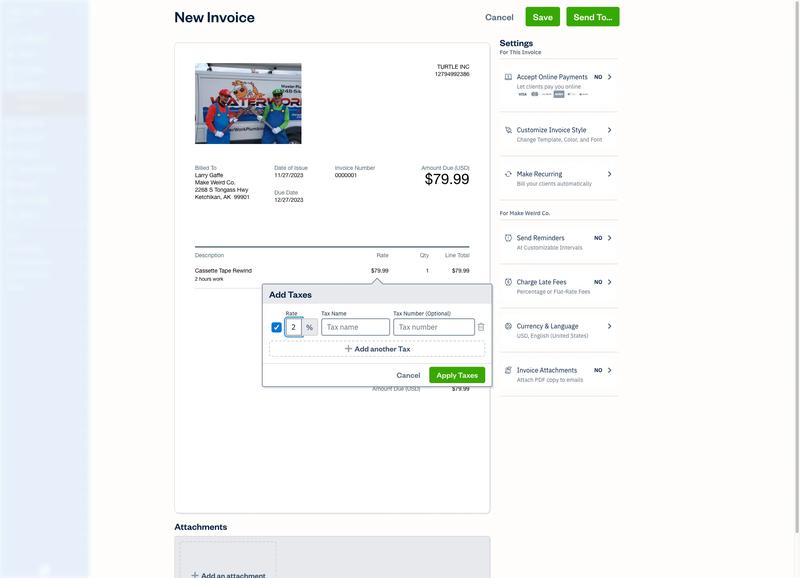 Task type: describe. For each thing, give the bounding box(es) containing it.
1 vertical spatial co.
[[542, 210, 550, 217]]

change
[[517, 136, 536, 143]]

to
[[560, 376, 565, 384]]

tax name
[[321, 310, 347, 317]]

apps image
[[6, 232, 87, 239]]

79.99 for 79.99
[[455, 323, 470, 330]]

( for amount due ( usd )
[[406, 386, 407, 392]]

visa image
[[517, 90, 528, 98]]

money image
[[5, 181, 15, 189]]

apply taxes button
[[429, 367, 485, 383]]

expense image
[[5, 135, 15, 143]]

change template, color, and font
[[517, 136, 602, 143]]

payments
[[559, 73, 588, 81]]

make inside larry gaffe make weird co. 2268 s tongass hwy ketchikan, ak  99901
[[195, 179, 209, 186]]

date inside "due date 12/27/2023"
[[286, 189, 298, 196]]

amount due ( usd )
[[372, 386, 420, 392]]

image
[[250, 100, 268, 108]]

client image
[[5, 51, 15, 59]]

apply
[[437, 370, 457, 380]]

language
[[551, 322, 579, 330]]

tax for tax
[[412, 340, 420, 346]]

usd for amount due ( usd )
[[407, 386, 419, 392]]

bank connections image
[[6, 271, 87, 278]]

charge
[[517, 278, 537, 286]]

team members image
[[6, 245, 87, 252]]

qty
[[420, 252, 429, 259]]

1 0.00 from the top
[[458, 340, 470, 346]]

customizable
[[524, 244, 559, 251]]

1 vertical spatial fees
[[579, 288, 591, 295]]

project image
[[5, 150, 15, 158]]

2 for from the top
[[500, 210, 508, 217]]

usd, english (united states)
[[517, 332, 589, 340]]

intervals
[[560, 244, 583, 251]]

inc for turtle inc 12794992386
[[460, 64, 470, 70]]

usd,
[[517, 332, 529, 340]]

add taxes
[[269, 289, 312, 300]]

dashboard image
[[5, 35, 15, 43]]

amount due ( usd ) $79.99
[[422, 165, 470, 187]]

rate for tax number (optional)
[[286, 310, 297, 317]]

pdf
[[535, 376, 545, 384]]

Enter an Item Name text field
[[195, 267, 348, 274]]

recurring
[[534, 170, 562, 178]]

states)
[[571, 332, 589, 340]]

flat-
[[554, 288, 566, 295]]

billed to
[[195, 165, 217, 171]]

percentage or flat-rate fees
[[517, 288, 591, 295]]

automatically
[[557, 180, 592, 187]]

1 vertical spatial clients
[[539, 180, 556, 187]]

percentage
[[517, 288, 546, 295]]

&
[[545, 322, 549, 330]]

co. inside larry gaffe make weird co. 2268 s tongass hwy ketchikan, ak  99901
[[227, 179, 236, 186]]

amount for amount due ( usd ) $79.99
[[422, 165, 441, 171]]

and
[[580, 136, 590, 143]]

turtle inc owner
[[6, 7, 43, 22]]

customize
[[517, 126, 547, 134]]

12/27/2023
[[274, 197, 303, 203]]

Enter an Invoice # text field
[[335, 172, 358, 178]]

invoices image
[[505, 365, 512, 375]]

name
[[331, 310, 347, 317]]

attach
[[517, 376, 534, 384]]

1 vertical spatial rate
[[566, 288, 577, 295]]

owner
[[6, 16, 21, 22]]

) for amount due ( usd )
[[419, 386, 420, 392]]

12794992386
[[435, 71, 470, 77]]

0 vertical spatial make
[[517, 170, 533, 178]]

american express image
[[554, 90, 565, 98]]

bill
[[517, 180, 525, 187]]

bank image
[[578, 90, 589, 98]]

attach pdf copy to emails
[[517, 376, 583, 384]]

tax for tax number (optional)
[[393, 310, 402, 317]]

template,
[[537, 136, 563, 143]]

2268
[[195, 187, 208, 193]]

subtotal
[[399, 323, 420, 330]]

number for invoice
[[355, 165, 375, 171]]

description
[[195, 252, 224, 259]]

another
[[370, 344, 397, 353]]

or
[[547, 288, 552, 295]]

late
[[539, 278, 551, 286]]

) for amount due ( usd ) $79.99
[[468, 165, 470, 171]]

latereminders image
[[505, 233, 512, 243]]

let clients pay you online
[[517, 83, 581, 90]]

customize invoice style
[[517, 126, 587, 134]]

online
[[539, 73, 558, 81]]

make recurring
[[517, 170, 562, 178]]

no for send reminders
[[594, 234, 603, 242]]

plus image
[[344, 345, 353, 353]]

12/27/2023 button
[[274, 196, 323, 204]]

Item Rate (USD) text field
[[371, 268, 389, 274]]

mastercard image
[[529, 90, 540, 98]]

delete image
[[229, 100, 268, 108]]

settings
[[500, 37, 533, 48]]

latefees image
[[505, 277, 512, 287]]

0 horizontal spatial total
[[408, 355, 420, 362]]

0 horizontal spatial attachments
[[174, 521, 227, 532]]

tax inside button
[[398, 344, 411, 353]]

save
[[533, 11, 553, 22]]

turtle for turtle inc owner
[[6, 7, 30, 15]]

for make weird co.
[[500, 210, 550, 217]]

send to...
[[574, 11, 612, 22]]

this
[[510, 49, 521, 56]]

hwy
[[237, 187, 248, 193]]

s
[[209, 187, 213, 193]]

Line Total (USD) text field
[[452, 268, 470, 274]]

online
[[565, 83, 581, 90]]

accept online payments
[[517, 73, 588, 81]]

discover image
[[542, 90, 553, 98]]

no for invoice attachments
[[594, 367, 603, 374]]

(united
[[550, 332, 569, 340]]

delete tax image
[[477, 323, 485, 332]]

larry
[[195, 172, 208, 178]]

tongass
[[215, 187, 236, 193]]

freshbooks image
[[38, 565, 51, 575]]

cancel button for save
[[478, 7, 521, 26]]

send to... button
[[567, 7, 620, 26]]

font
[[591, 136, 602, 143]]

invoice inside the settings for this invoice
[[522, 49, 541, 56]]

inc for turtle inc owner
[[31, 7, 43, 15]]

79.99 for 79.99 0.00
[[455, 355, 470, 362]]

add another tax button
[[269, 341, 485, 357]]

bill your clients automatically
[[517, 180, 592, 187]]

0 vertical spatial date
[[274, 165, 286, 171]]

Issue date in MM/DD/YYYY format text field
[[274, 172, 323, 178]]

chevronright image for invoice attachments
[[606, 365, 613, 375]]

currency
[[517, 322, 543, 330]]

99901
[[234, 194, 250, 200]]

you
[[555, 83, 564, 90]]

chevronright image for recurring
[[606, 169, 613, 179]]

refresh image
[[505, 169, 512, 179]]



Task type: vqa. For each thing, say whether or not it's contained in the screenshot.
the bottom 'Cancel' button
yes



Task type: locate. For each thing, give the bounding box(es) containing it.
settings for this invoice
[[500, 37, 541, 56]]

cancel for apply taxes
[[397, 370, 420, 380]]

0 horizontal spatial )
[[419, 386, 420, 392]]

tax right another
[[398, 344, 411, 353]]

2 chevronright image from the top
[[606, 169, 613, 179]]

0 vertical spatial chevronright image
[[606, 72, 613, 82]]

0 vertical spatial 0.00
[[458, 340, 470, 346]]

1 horizontal spatial number
[[403, 310, 424, 317]]

due for amount due ( usd ) $79.99
[[443, 165, 453, 171]]

date left of
[[274, 165, 286, 171]]

delete
[[229, 100, 249, 108]]

0.00 up apply taxes
[[458, 363, 470, 369]]

0 vertical spatial cancel button
[[478, 7, 521, 26]]

5 chevronright image from the top
[[606, 321, 613, 331]]

no for charge late fees
[[594, 278, 603, 286]]

3 no from the top
[[594, 278, 603, 286]]

0 horizontal spatial taxes
[[288, 289, 312, 300]]

co.
[[227, 179, 236, 186], [542, 210, 550, 217]]

tax left name
[[321, 310, 330, 317]]

2 horizontal spatial due
[[443, 165, 453, 171]]

1 vertical spatial total
[[408, 355, 420, 362]]

chevronright image for &
[[606, 321, 613, 331]]

1 vertical spatial (
[[406, 386, 407, 392]]

1 vertical spatial $79.99
[[452, 386, 470, 392]]

turtle inside the turtle inc 12794992386
[[437, 64, 458, 70]]

settings image
[[6, 284, 87, 291]]

2 79.99 from the top
[[455, 355, 470, 362]]

rate for line total
[[377, 252, 389, 259]]

co. up "reminders"
[[542, 210, 550, 217]]

0 horizontal spatial weird
[[211, 179, 225, 186]]

turtle up owner in the top of the page
[[6, 7, 30, 15]]

currency & language
[[517, 322, 579, 330]]

0 vertical spatial taxes
[[288, 289, 312, 300]]

1 horizontal spatial turtle
[[437, 64, 458, 70]]

79.99 0.00
[[455, 355, 470, 369]]

color,
[[564, 136, 579, 143]]

cancel
[[485, 11, 514, 22], [397, 370, 420, 380]]

Item Quantity text field
[[417, 268, 429, 274]]

0 vertical spatial for
[[500, 49, 508, 56]]

add for add taxes
[[269, 289, 286, 300]]

weird
[[211, 179, 225, 186], [525, 210, 541, 217]]

cancel button
[[478, 7, 521, 26], [390, 367, 428, 383]]

rate up item rate (usd) text field
[[377, 252, 389, 259]]

1 vertical spatial 0.00
[[458, 363, 470, 369]]

0.00 up 79.99 0.00 in the right of the page
[[458, 340, 470, 346]]

clients down accept
[[526, 83, 543, 90]]

) inside the amount due ( usd ) $79.99
[[468, 165, 470, 171]]

0 horizontal spatial usd
[[407, 386, 419, 392]]

send for send reminders
[[517, 234, 532, 242]]

usd
[[456, 165, 468, 171], [407, 386, 419, 392]]

inc inside turtle inc owner
[[31, 7, 43, 15]]

0 vertical spatial number
[[355, 165, 375, 171]]

0 horizontal spatial due
[[274, 189, 285, 196]]

charge late fees
[[517, 278, 567, 286]]

save button
[[526, 7, 560, 26]]

fees up flat- at the right
[[553, 278, 567, 286]]

( for amount due ( usd ) $79.99
[[455, 165, 456, 171]]

rate up the tax rate (percentage) text field at left bottom
[[286, 310, 297, 317]]

1 horizontal spatial weird
[[525, 210, 541, 217]]

invoice attachments
[[517, 366, 577, 374]]

0 vertical spatial fees
[[553, 278, 567, 286]]

0 vertical spatial )
[[468, 165, 470, 171]]

date of issue
[[274, 165, 308, 171]]

turtle up 12794992386 at the right top
[[437, 64, 458, 70]]

1 horizontal spatial amount
[[422, 165, 441, 171]]

currencyandlanguage image
[[505, 321, 512, 331]]

check image
[[273, 323, 280, 331]]

4 no from the top
[[594, 367, 603, 374]]

new invoice
[[174, 7, 255, 26]]

no
[[594, 73, 603, 81], [594, 234, 603, 242], [594, 278, 603, 286], [594, 367, 603, 374]]

number
[[355, 165, 375, 171], [403, 310, 424, 317]]

0 vertical spatial clients
[[526, 83, 543, 90]]

send inside button
[[574, 11, 595, 22]]

(optional)
[[425, 310, 451, 317]]

cancel up settings
[[485, 11, 514, 22]]

1 horizontal spatial )
[[468, 165, 470, 171]]

1 horizontal spatial send
[[574, 11, 595, 22]]

0 vertical spatial send
[[574, 11, 595, 22]]

tax down subtotal
[[412, 340, 420, 346]]

0 vertical spatial add
[[269, 289, 286, 300]]

2 chevronright image from the top
[[606, 365, 613, 375]]

apply taxes
[[437, 370, 478, 380]]

2 horizontal spatial rate
[[566, 288, 577, 295]]

due inside the amount due ( usd ) $79.99
[[443, 165, 453, 171]]

0 vertical spatial co.
[[227, 179, 236, 186]]

add another tax
[[355, 344, 411, 353]]

Tax Rate (Percentage) text field
[[286, 319, 302, 336]]

line
[[445, 252, 456, 259]]

emails
[[567, 376, 583, 384]]

invoice image
[[5, 81, 15, 89]]

(
[[455, 165, 456, 171], [406, 386, 407, 392]]

1 vertical spatial due
[[274, 189, 285, 196]]

2 vertical spatial make
[[510, 210, 524, 217]]

for left this
[[500, 49, 508, 56]]

for inside the settings for this invoice
[[500, 49, 508, 56]]

0 vertical spatial $79.99
[[425, 170, 470, 187]]

date
[[274, 165, 286, 171], [286, 189, 298, 196]]

attachments
[[540, 366, 577, 374], [174, 521, 227, 532]]

add right 'plus' image
[[355, 344, 369, 353]]

1 vertical spatial send
[[517, 234, 532, 242]]

tax for tax name
[[321, 310, 330, 317]]

gaffe
[[209, 172, 223, 178]]

taxes for apply taxes
[[458, 370, 478, 380]]

payment image
[[5, 119, 15, 127]]

0 horizontal spatial cancel button
[[390, 367, 428, 383]]

1 vertical spatial cancel button
[[390, 367, 428, 383]]

1 horizontal spatial (
[[455, 165, 456, 171]]

timer image
[[5, 166, 15, 174]]

Tax name text field
[[321, 319, 390, 336]]

due
[[443, 165, 453, 171], [274, 189, 285, 196], [394, 386, 404, 392]]

weird inside larry gaffe make weird co. 2268 s tongass hwy ketchikan, ak  99901
[[211, 179, 225, 186]]

$79.99
[[425, 170, 470, 187], [452, 386, 470, 392]]

1 no from the top
[[594, 73, 603, 81]]

0 vertical spatial cancel
[[485, 11, 514, 22]]

report image
[[5, 212, 15, 220]]

1 vertical spatial make
[[195, 179, 209, 186]]

tax number (optional)
[[393, 310, 451, 317]]

send up at
[[517, 234, 532, 242]]

1 horizontal spatial co.
[[542, 210, 550, 217]]

due inside "due date 12/27/2023"
[[274, 189, 285, 196]]

cancel button up settings
[[478, 7, 521, 26]]

at
[[517, 244, 523, 251]]

fees right flat- at the right
[[579, 288, 591, 295]]

0 vertical spatial (
[[455, 165, 456, 171]]

make down larry
[[195, 179, 209, 186]]

1 horizontal spatial cancel button
[[478, 7, 521, 26]]

weird down gaffe
[[211, 179, 225, 186]]

1 79.99 from the top
[[455, 323, 470, 330]]

1 vertical spatial for
[[500, 210, 508, 217]]

0 vertical spatial inc
[[31, 7, 43, 15]]

add inside button
[[355, 344, 369, 353]]

send for send to...
[[574, 11, 595, 22]]

0 vertical spatial due
[[443, 165, 453, 171]]

1 vertical spatial )
[[419, 386, 420, 392]]

cancel up amount due ( usd ) on the bottom of the page
[[397, 370, 420, 380]]

invoice number
[[335, 165, 375, 171]]

usd for amount due ( usd ) $79.99
[[456, 165, 468, 171]]

cancel for save
[[485, 11, 514, 22]]

1 vertical spatial weird
[[525, 210, 541, 217]]

number for tax
[[403, 310, 424, 317]]

0 vertical spatial rate
[[377, 252, 389, 259]]

style
[[572, 126, 587, 134]]

inc inside the turtle inc 12794992386
[[460, 64, 470, 70]]

0 vertical spatial turtle
[[6, 7, 30, 15]]

send left to...
[[574, 11, 595, 22]]

date up 12/27/2023
[[286, 189, 298, 196]]

accept
[[517, 73, 537, 81]]

4 chevronright image from the top
[[606, 277, 613, 287]]

number up enter an invoice # text box
[[355, 165, 375, 171]]

add down enter an item description text box
[[269, 289, 286, 300]]

to
[[211, 165, 217, 171]]

larry gaffe make weird co. 2268 s tongass hwy ketchikan, ak  99901
[[195, 172, 250, 200]]

2 no from the top
[[594, 234, 603, 242]]

( inside the amount due ( usd ) $79.99
[[455, 165, 456, 171]]

Tax number text field
[[393, 319, 475, 336]]

1 vertical spatial taxes
[[458, 370, 478, 380]]

0 horizontal spatial rate
[[286, 310, 297, 317]]

items and services image
[[6, 258, 87, 265]]

cancel button up amount due ( usd ) on the bottom of the page
[[390, 367, 428, 383]]

0 horizontal spatial (
[[406, 386, 407, 392]]

fees
[[553, 278, 567, 286], [579, 288, 591, 295]]

0.00 inside 79.99 0.00
[[458, 363, 470, 369]]

taxes for add taxes
[[288, 289, 312, 300]]

1 vertical spatial add
[[355, 344, 369, 353]]

1 horizontal spatial inc
[[460, 64, 470, 70]]

for up latereminders image
[[500, 210, 508, 217]]

0 horizontal spatial inc
[[31, 7, 43, 15]]

1 vertical spatial date
[[286, 189, 298, 196]]

0 horizontal spatial send
[[517, 234, 532, 242]]

0 vertical spatial attachments
[[540, 366, 577, 374]]

due for amount due ( usd )
[[394, 386, 404, 392]]

chevronright image
[[606, 125, 613, 135], [606, 169, 613, 179], [606, 233, 613, 243], [606, 277, 613, 287], [606, 321, 613, 331]]

line total
[[445, 252, 470, 259]]

1 horizontal spatial usd
[[456, 165, 468, 171]]

0 horizontal spatial co.
[[227, 179, 236, 186]]

number up subtotal
[[403, 310, 424, 317]]

0 vertical spatial total
[[458, 252, 470, 259]]

rate right 'or'
[[566, 288, 577, 295]]

clients down recurring
[[539, 180, 556, 187]]

1 horizontal spatial attachments
[[540, 366, 577, 374]]

tax up subtotal
[[393, 310, 402, 317]]

issue
[[294, 165, 308, 171]]

1 chevronright image from the top
[[606, 125, 613, 135]]

taxes down 79.99 0.00 in the right of the page
[[458, 370, 478, 380]]

1 chevronright image from the top
[[606, 72, 613, 82]]

79.99 up apply taxes
[[455, 355, 470, 362]]

weird up send reminders
[[525, 210, 541, 217]]

turtle inside turtle inc owner
[[6, 7, 30, 15]]

1 vertical spatial turtle
[[437, 64, 458, 70]]

79.99
[[455, 323, 470, 330], [455, 355, 470, 362]]

total down subtotal
[[408, 355, 420, 362]]

send
[[574, 11, 595, 22], [517, 234, 532, 242]]

1 for from the top
[[500, 49, 508, 56]]

1 vertical spatial amount
[[372, 386, 392, 392]]

chevronright image for accept online payments
[[606, 72, 613, 82]]

make up bill
[[517, 170, 533, 178]]

estimate image
[[5, 66, 15, 74]]

0 horizontal spatial fees
[[553, 278, 567, 286]]

total
[[458, 252, 470, 259], [408, 355, 420, 362]]

main element
[[0, 0, 109, 578]]

turtle inc 12794992386
[[435, 64, 470, 77]]

send reminders
[[517, 234, 565, 242]]

turtle
[[6, 7, 30, 15], [437, 64, 458, 70]]

1 horizontal spatial cancel
[[485, 11, 514, 22]]

add for add another tax
[[355, 344, 369, 353]]

paintbrush image
[[505, 125, 512, 135]]

let
[[517, 83, 525, 90]]

usd inside the amount due ( usd ) $79.99
[[456, 165, 468, 171]]

1 vertical spatial number
[[403, 310, 424, 317]]

0 vertical spatial usd
[[456, 165, 468, 171]]

billed
[[195, 165, 209, 171]]

apple pay image
[[566, 90, 577, 98]]

your
[[527, 180, 538, 187]]

turtle for turtle inc 12794992386
[[437, 64, 458, 70]]

0 vertical spatial weird
[[211, 179, 225, 186]]

2 0.00 from the top
[[458, 363, 470, 369]]

onlinesales image
[[505, 72, 512, 82]]

79.99 left the delete tax icon
[[455, 323, 470, 330]]

ketchikan,
[[195, 194, 222, 200]]

amount
[[422, 165, 441, 171], [372, 386, 392, 392]]

2 vertical spatial rate
[[286, 310, 297, 317]]

3 chevronright image from the top
[[606, 233, 613, 243]]

english
[[531, 332, 549, 340]]

1 horizontal spatial add
[[355, 344, 369, 353]]

make
[[517, 170, 533, 178], [195, 179, 209, 186], [510, 210, 524, 217]]

due date 12/27/2023
[[274, 189, 303, 203]]

taxes inside button
[[458, 370, 478, 380]]

0 vertical spatial amount
[[422, 165, 441, 171]]

1 horizontal spatial due
[[394, 386, 404, 392]]

taxes down enter an item description text box
[[288, 289, 312, 300]]

cancel button for apply taxes
[[390, 367, 428, 383]]

chevronright image
[[606, 72, 613, 82], [606, 365, 613, 375]]

0 vertical spatial 79.99
[[455, 323, 470, 330]]

reminders
[[533, 234, 565, 242]]

no for accept online payments
[[594, 73, 603, 81]]

invoice
[[207, 7, 255, 26], [522, 49, 541, 56], [549, 126, 570, 134], [335, 165, 353, 171], [517, 366, 538, 374]]

1 vertical spatial cancel
[[397, 370, 420, 380]]

to...
[[596, 11, 612, 22]]

chevronright image for invoice
[[606, 125, 613, 135]]

$79.99 inside the amount due ( usd ) $79.99
[[425, 170, 470, 187]]

0 horizontal spatial cancel
[[397, 370, 420, 380]]

0 horizontal spatial amount
[[372, 386, 392, 392]]

1 vertical spatial chevronright image
[[606, 365, 613, 375]]

1 vertical spatial attachments
[[174, 521, 227, 532]]

Enter an Item Description text field
[[195, 276, 348, 283]]

amount inside the amount due ( usd ) $79.99
[[422, 165, 441, 171]]

1 horizontal spatial total
[[458, 252, 470, 259]]

add an attachment image
[[190, 572, 200, 578]]

make up latereminders image
[[510, 210, 524, 217]]

total right the "line"
[[458, 252, 470, 259]]

0 horizontal spatial turtle
[[6, 7, 30, 15]]

1 vertical spatial inc
[[460, 64, 470, 70]]

1 horizontal spatial taxes
[[458, 370, 478, 380]]

1 horizontal spatial fees
[[579, 288, 591, 295]]

2 vertical spatial due
[[394, 386, 404, 392]]

chart image
[[5, 196, 15, 204]]

amount for amount due ( usd )
[[372, 386, 392, 392]]

1 vertical spatial 79.99
[[455, 355, 470, 362]]

at customizable intervals
[[517, 244, 583, 251]]

1 vertical spatial usd
[[407, 386, 419, 392]]

add
[[269, 289, 286, 300], [355, 344, 369, 353]]

co. up tongass
[[227, 179, 236, 186]]

of
[[288, 165, 293, 171]]

copy
[[547, 376, 559, 384]]

0 horizontal spatial add
[[269, 289, 286, 300]]

0 horizontal spatial number
[[355, 165, 375, 171]]

1 horizontal spatial rate
[[377, 252, 389, 259]]

0.00
[[458, 340, 470, 346], [458, 363, 470, 369]]



